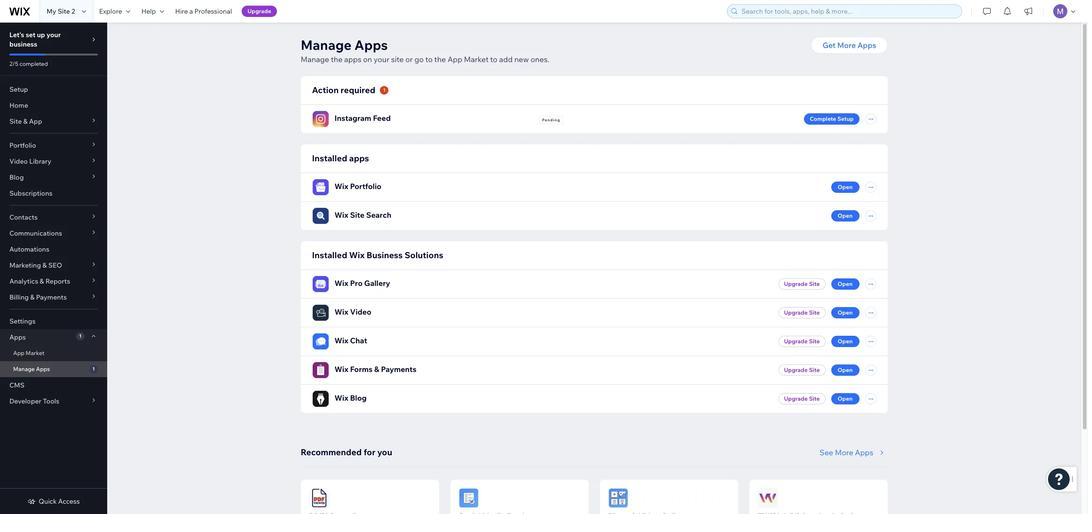 Task type: vqa. For each thing, say whether or not it's contained in the screenshot.
MY PORTFOLIO
no



Task type: locate. For each thing, give the bounding box(es) containing it.
upgrade for wix video
[[785, 309, 808, 316]]

developer tools button
[[0, 393, 107, 409]]

to left the add
[[491, 55, 498, 64]]

wix up wix chat
[[335, 307, 349, 317]]

app down home link
[[29, 117, 42, 126]]

wix
[[335, 182, 349, 191], [335, 210, 349, 220], [349, 250, 365, 261], [335, 279, 349, 288], [335, 307, 349, 317], [335, 336, 349, 345], [335, 365, 349, 374], [335, 393, 349, 403]]

get more apps
[[823, 40, 877, 50]]

you
[[378, 447, 393, 458]]

0 horizontal spatial market
[[26, 350, 44, 357]]

1 installed from the top
[[312, 153, 347, 164]]

0 vertical spatial video
[[9, 157, 28, 166]]

upgrade site button for wix pro gallery
[[779, 278, 826, 290]]

3 upgrade site button from the top
[[779, 336, 826, 347]]

5 open button from the top
[[832, 336, 860, 347]]

wix down wix forms & payments
[[335, 393, 349, 403]]

1 horizontal spatial app
[[29, 117, 42, 126]]

1 horizontal spatial the
[[435, 55, 446, 64]]

2/5
[[9, 60, 18, 67]]

app market link
[[0, 345, 107, 361]]

3 open button from the top
[[832, 278, 860, 290]]

1 vertical spatial your
[[374, 55, 390, 64]]

installed up wix pro gallery
[[312, 250, 347, 261]]

more for get
[[838, 40, 857, 50]]

0 horizontal spatial video
[[9, 157, 28, 166]]

installed wix business solutions
[[312, 250, 444, 261]]

& inside dropdown button
[[42, 261, 47, 270]]

5 upgrade site from the top
[[785, 395, 820, 402]]

market up manage apps
[[26, 350, 44, 357]]

setup up home
[[9, 85, 28, 94]]

blog down video library
[[9, 173, 24, 182]]

wix for site
[[335, 210, 349, 220]]

upgrade site for wix forms & payments
[[785, 366, 820, 373]]

open button for wix video
[[832, 307, 860, 318]]

access
[[58, 497, 80, 506]]

more right get at the top of the page
[[838, 40, 857, 50]]

7 open from the top
[[838, 395, 853, 402]]

your inside let's set up your business
[[47, 31, 61, 39]]

0 horizontal spatial setup
[[9, 85, 28, 94]]

open for wix video
[[838, 309, 853, 316]]

2 horizontal spatial app
[[448, 55, 463, 64]]

installed
[[312, 153, 347, 164], [312, 250, 347, 261]]

up
[[37, 31, 45, 39]]

upgrade for wix blog
[[785, 395, 808, 402]]

blog inside dropdown button
[[9, 173, 24, 182]]

1 right required
[[383, 87, 386, 93]]

wix video
[[335, 307, 372, 317]]

0 vertical spatial manage
[[301, 37, 352, 53]]

1 the from the left
[[331, 55, 343, 64]]

4 upgrade site from the top
[[785, 366, 820, 373]]

0 vertical spatial setup
[[9, 85, 28, 94]]

instagram feed
[[335, 113, 391, 123]]

1 vertical spatial more
[[836, 448, 854, 457]]

wix forms & payments
[[335, 365, 417, 374]]

let's
[[9, 31, 24, 39]]

7 open button from the top
[[832, 393, 860, 404]]

0 vertical spatial portfolio
[[9, 141, 36, 150]]

0 vertical spatial more
[[838, 40, 857, 50]]

apps down "app market" link
[[36, 366, 50, 373]]

1 vertical spatial payments
[[381, 365, 417, 374]]

2 horizontal spatial 1
[[383, 87, 386, 93]]

installed apps
[[312, 153, 369, 164]]

wix left the pro
[[335, 279, 349, 288]]

1 down "app market" link
[[92, 366, 95, 372]]

apps up on
[[355, 37, 388, 53]]

complete setup
[[810, 115, 854, 122]]

manage apps
[[13, 366, 50, 373]]

video down wix pro gallery
[[350, 307, 372, 317]]

setup
[[9, 85, 28, 94], [838, 115, 854, 122]]

portfolio button
[[0, 137, 107, 153]]

2 vertical spatial 1
[[92, 366, 95, 372]]

payments down analytics & reports popup button
[[36, 293, 67, 302]]

setup inside setup link
[[9, 85, 28, 94]]

wix for pro
[[335, 279, 349, 288]]

1 open from the top
[[838, 183, 853, 190]]

1 horizontal spatial 1
[[92, 366, 95, 372]]

0 horizontal spatial 1
[[79, 333, 82, 339]]

upgrade site button
[[779, 278, 826, 290], [779, 307, 826, 318], [779, 336, 826, 347], [779, 364, 826, 376], [779, 393, 826, 404]]

0 horizontal spatial your
[[47, 31, 61, 39]]

installed up wix portfolio
[[312, 153, 347, 164]]

open button for wix chat
[[832, 336, 860, 347]]

1 horizontal spatial portfolio
[[350, 182, 382, 191]]

upgrade site button for wix blog
[[779, 393, 826, 404]]

2 upgrade site from the top
[[785, 309, 820, 316]]

1 horizontal spatial to
[[491, 55, 498, 64]]

apps right see
[[856, 448, 874, 457]]

to
[[426, 55, 433, 64], [491, 55, 498, 64]]

& right billing
[[30, 293, 35, 302]]

portfolio
[[9, 141, 36, 150], [350, 182, 382, 191]]

1 horizontal spatial payments
[[381, 365, 417, 374]]

1 vertical spatial video
[[350, 307, 372, 317]]

apps up wix portfolio
[[349, 153, 369, 164]]

0 vertical spatial installed
[[312, 153, 347, 164]]

setup right complete
[[838, 115, 854, 122]]

upgrade site for wix video
[[785, 309, 820, 316]]

more right see
[[836, 448, 854, 457]]

manage
[[301, 37, 352, 53], [301, 55, 329, 64], [13, 366, 35, 373]]

4 open from the top
[[838, 309, 853, 316]]

5 open from the top
[[838, 338, 853, 345]]

blog down forms
[[350, 393, 367, 403]]

your right up
[[47, 31, 61, 39]]

manage for manage apps manage the apps on your site or go to the app market to add new ones.
[[301, 37, 352, 53]]

payments inside dropdown button
[[36, 293, 67, 302]]

automations
[[9, 245, 49, 254]]

upgrade for wix pro gallery
[[785, 280, 808, 287]]

1
[[383, 87, 386, 93], [79, 333, 82, 339], [92, 366, 95, 372]]

app up manage apps
[[13, 350, 24, 357]]

0 horizontal spatial to
[[426, 55, 433, 64]]

payments right forms
[[381, 365, 417, 374]]

video
[[9, 157, 28, 166], [350, 307, 372, 317]]

1 vertical spatial app
[[29, 117, 42, 126]]

1 vertical spatial market
[[26, 350, 44, 357]]

quick access button
[[27, 497, 80, 506]]

the right go
[[435, 55, 446, 64]]

6 open button from the top
[[832, 364, 860, 376]]

1 horizontal spatial setup
[[838, 115, 854, 122]]

market left the add
[[464, 55, 489, 64]]

wix pro gallery
[[335, 279, 391, 288]]

developer
[[9, 397, 41, 406]]

1 horizontal spatial blog
[[350, 393, 367, 403]]

1 down settings link
[[79, 333, 82, 339]]

app
[[448, 55, 463, 64], [29, 117, 42, 126], [13, 350, 24, 357]]

0 vertical spatial apps
[[344, 55, 362, 64]]

feed
[[373, 113, 391, 123]]

2 open from the top
[[838, 212, 853, 219]]

0 vertical spatial payments
[[36, 293, 67, 302]]

apps left on
[[344, 55, 362, 64]]

0 vertical spatial blog
[[9, 173, 24, 182]]

0 horizontal spatial portfolio
[[9, 141, 36, 150]]

apps right get at the top of the page
[[858, 40, 877, 50]]

video left library
[[9, 157, 28, 166]]

apps
[[344, 55, 362, 64], [349, 153, 369, 164]]

billing & payments button
[[0, 289, 107, 305]]

twipla (visitor analytics) logo image
[[758, 488, 778, 508]]

3 open from the top
[[838, 280, 853, 287]]

settings link
[[0, 313, 107, 329]]

market inside "manage apps manage the apps on your site or go to the app market to add new ones."
[[464, 55, 489, 64]]

on
[[363, 55, 372, 64]]

1 horizontal spatial market
[[464, 55, 489, 64]]

go
[[415, 55, 424, 64]]

2 upgrade site button from the top
[[779, 307, 826, 318]]

1 horizontal spatial your
[[374, 55, 390, 64]]

0 vertical spatial your
[[47, 31, 61, 39]]

apps
[[355, 37, 388, 53], [858, 40, 877, 50], [9, 333, 26, 342], [36, 366, 50, 373], [856, 448, 874, 457]]

professional
[[195, 7, 232, 16]]

1 vertical spatial blog
[[350, 393, 367, 403]]

1 upgrade site button from the top
[[779, 278, 826, 290]]

1 to from the left
[[426, 55, 433, 64]]

wix down wix portfolio
[[335, 210, 349, 220]]

wix down installed apps
[[335, 182, 349, 191]]

site & app
[[9, 117, 42, 126]]

seo
[[48, 261, 62, 270]]

4 open button from the top
[[832, 307, 860, 318]]

& left seo
[[42, 261, 47, 270]]

upgrade site for wix blog
[[785, 395, 820, 402]]

& inside popup button
[[40, 277, 44, 286]]

1 vertical spatial installed
[[312, 250, 347, 261]]

app right go
[[448, 55, 463, 64]]

open for wix forms & payments
[[838, 366, 853, 373]]

upgrade button
[[242, 6, 277, 17]]

see more apps
[[820, 448, 874, 457]]

0 horizontal spatial payments
[[36, 293, 67, 302]]

2 the from the left
[[435, 55, 446, 64]]

0 vertical spatial market
[[464, 55, 489, 64]]

portfolio up wix site search
[[350, 182, 382, 191]]

upgrade for wix chat
[[785, 338, 808, 345]]

manage for manage apps
[[13, 366, 35, 373]]

3 upgrade site from the top
[[785, 338, 820, 345]]

0 horizontal spatial the
[[331, 55, 343, 64]]

& down home
[[23, 117, 28, 126]]

communications
[[9, 229, 62, 238]]

1 horizontal spatial video
[[350, 307, 372, 317]]

to right go
[[426, 55, 433, 64]]

portfolio up video library
[[9, 141, 36, 150]]

apps down settings
[[9, 333, 26, 342]]

chat
[[350, 336, 367, 345]]

market inside sidebar element
[[26, 350, 44, 357]]

wix left chat
[[335, 336, 349, 345]]

0 vertical spatial app
[[448, 55, 463, 64]]

2 installed from the top
[[312, 250, 347, 261]]

manage inside sidebar element
[[13, 366, 35, 373]]

your right on
[[374, 55, 390, 64]]

6 open from the top
[[838, 366, 853, 373]]

site inside dropdown button
[[9, 117, 22, 126]]

2 vertical spatial app
[[13, 350, 24, 357]]

wix for chat
[[335, 336, 349, 345]]

2 vertical spatial manage
[[13, 366, 35, 373]]

wix left forms
[[335, 365, 349, 374]]

hire
[[175, 7, 188, 16]]

open button for wix pro gallery
[[832, 278, 860, 290]]

wix for blog
[[335, 393, 349, 403]]

1 vertical spatial setup
[[838, 115, 854, 122]]

subscriptions link
[[0, 185, 107, 201]]

set
[[26, 31, 35, 39]]

blog
[[9, 173, 24, 182], [350, 393, 367, 403]]

complete setup button
[[805, 113, 860, 124]]

1 vertical spatial portfolio
[[350, 182, 382, 191]]

0 horizontal spatial blog
[[9, 173, 24, 182]]

1 vertical spatial 1
[[79, 333, 82, 339]]

app market
[[13, 350, 44, 357]]

action
[[312, 85, 339, 96]]

reports
[[45, 277, 70, 286]]

marketing & seo button
[[0, 257, 107, 273]]

wix for video
[[335, 307, 349, 317]]

contacts
[[9, 213, 38, 222]]

pending
[[543, 118, 561, 122]]

gallery
[[365, 279, 391, 288]]

4 upgrade site button from the top
[[779, 364, 826, 376]]

5 upgrade site button from the top
[[779, 393, 826, 404]]

1 upgrade site from the top
[[785, 280, 820, 287]]

the left on
[[331, 55, 343, 64]]

& left reports
[[40, 277, 44, 286]]



Task type: describe. For each thing, give the bounding box(es) containing it.
portfolio inside popup button
[[9, 141, 36, 150]]

photo & video gallery logo image
[[609, 488, 628, 508]]

analytics
[[9, 277, 38, 286]]

communications button
[[0, 225, 107, 241]]

& for analytics
[[40, 277, 44, 286]]

or
[[406, 55, 413, 64]]

cms link
[[0, 377, 107, 393]]

library
[[29, 157, 51, 166]]

upgrade for wix forms & payments
[[785, 366, 808, 373]]

wix blog
[[335, 393, 367, 403]]

site
[[391, 55, 404, 64]]

& right forms
[[374, 365, 380, 374]]

Search for tools, apps, help & more... field
[[739, 5, 959, 18]]

for
[[364, 447, 376, 458]]

my
[[47, 7, 56, 16]]

more for see
[[836, 448, 854, 457]]

1 vertical spatial manage
[[301, 55, 329, 64]]

wix left business
[[349, 250, 365, 261]]

apps inside "manage apps manage the apps on your site or go to the app market to add new ones."
[[344, 55, 362, 64]]

solutions
[[405, 250, 444, 261]]

& for billing
[[30, 293, 35, 302]]

installed for installed apps
[[312, 153, 347, 164]]

forms
[[350, 365, 373, 374]]

subscriptions
[[9, 189, 52, 198]]

pro
[[350, 279, 363, 288]]

billing
[[9, 293, 29, 302]]

required
[[341, 85, 376, 96]]

upgrade site for wix chat
[[785, 338, 820, 345]]

video library
[[9, 157, 51, 166]]

1 open button from the top
[[832, 181, 860, 193]]

open for wix chat
[[838, 338, 853, 345]]

wix chat
[[335, 336, 367, 345]]

2 to from the left
[[491, 55, 498, 64]]

video library button
[[0, 153, 107, 169]]

& for site
[[23, 117, 28, 126]]

business
[[9, 40, 37, 48]]

apps inside "manage apps manage the apps on your site or go to the app market to add new ones."
[[355, 37, 388, 53]]

social media feed logo image
[[459, 488, 479, 508]]

open button for wix blog
[[832, 393, 860, 404]]

quick access
[[39, 497, 80, 506]]

add
[[500, 55, 513, 64]]

open for wix blog
[[838, 395, 853, 402]]

setup link
[[0, 81, 107, 97]]

help button
[[136, 0, 170, 23]]

upgrade site for wix pro gallery
[[785, 280, 820, 287]]

open button for wix forms & payments
[[832, 364, 860, 376]]

business
[[367, 250, 403, 261]]

app inside "manage apps manage the apps on your site or go to the app market to add new ones."
[[448, 55, 463, 64]]

site & app button
[[0, 113, 107, 129]]

upgrade inside button
[[248, 8, 271, 15]]

2/5 completed
[[9, 60, 48, 67]]

your inside "manage apps manage the apps on your site or go to the app market to add new ones."
[[374, 55, 390, 64]]

developer tools
[[9, 397, 59, 406]]

upgrade site button for wix video
[[779, 307, 826, 318]]

action required
[[312, 85, 376, 96]]

marketing & seo
[[9, 261, 62, 270]]

analytics & reports button
[[0, 273, 107, 289]]

my site 2
[[47, 7, 75, 16]]

home link
[[0, 97, 107, 113]]

wix for forms
[[335, 365, 349, 374]]

manage apps manage the apps on your site or go to the app market to add new ones.
[[301, 37, 550, 64]]

see
[[820, 448, 834, 457]]

2
[[72, 7, 75, 16]]

recommended
[[301, 447, 362, 458]]

new
[[515, 55, 529, 64]]

completed
[[20, 60, 48, 67]]

contacts button
[[0, 209, 107, 225]]

billing & payments
[[9, 293, 67, 302]]

& for marketing
[[42, 261, 47, 270]]

blog button
[[0, 169, 107, 185]]

analytics & reports
[[9, 277, 70, 286]]

open for wix pro gallery
[[838, 280, 853, 287]]

automations link
[[0, 241, 107, 257]]

installed for installed wix business solutions
[[312, 250, 347, 261]]

see more apps button
[[820, 447, 888, 458]]

home
[[9, 101, 28, 110]]

setup inside complete setup button
[[838, 115, 854, 122]]

wix site search
[[335, 210, 392, 220]]

get more apps button
[[812, 37, 888, 54]]

wix portfolio
[[335, 182, 382, 191]]

0 horizontal spatial app
[[13, 350, 24, 357]]

let's set up your business
[[9, 31, 61, 48]]

1 vertical spatial apps
[[349, 153, 369, 164]]

get
[[823, 40, 836, 50]]

marketing
[[9, 261, 41, 270]]

app inside dropdown button
[[29, 117, 42, 126]]

settings
[[9, 317, 35, 326]]

0 vertical spatial 1
[[383, 87, 386, 93]]

recommended for you
[[301, 447, 393, 458]]

upgrade site button for wix chat
[[779, 336, 826, 347]]

upgrade site button for wix forms & payments
[[779, 364, 826, 376]]

cms
[[9, 381, 25, 390]]

search
[[366, 210, 392, 220]]

complete
[[810, 115, 837, 122]]

2 open button from the top
[[832, 210, 860, 221]]

ones.
[[531, 55, 550, 64]]

video inside popup button
[[9, 157, 28, 166]]

a
[[190, 7, 193, 16]]

pdf viewer pro logo image
[[309, 488, 329, 508]]

hire a professional
[[175, 7, 232, 16]]

sidebar element
[[0, 23, 107, 514]]

wix for portfolio
[[335, 182, 349, 191]]

quick
[[39, 497, 57, 506]]

instagram
[[335, 113, 372, 123]]

help
[[142, 7, 156, 16]]

tools
[[43, 397, 59, 406]]

explore
[[99, 7, 122, 16]]



